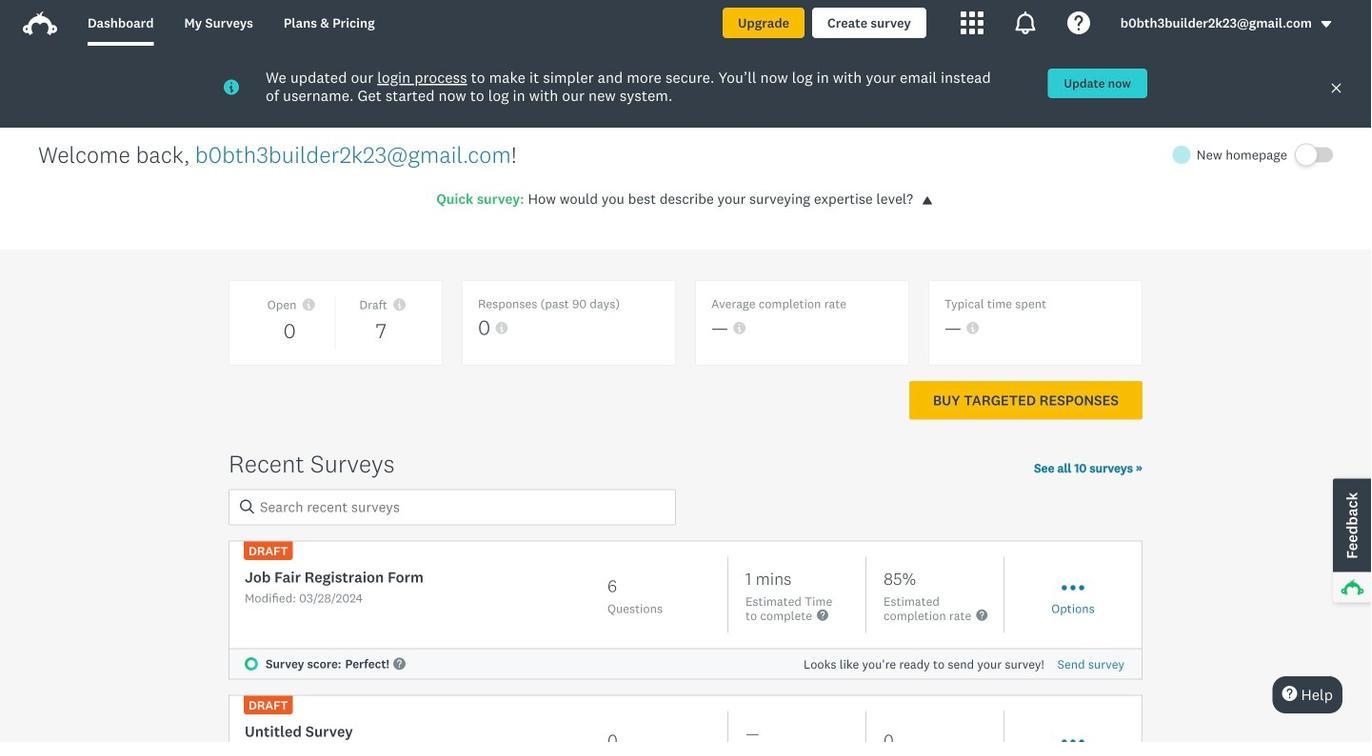 Task type: describe. For each thing, give the bounding box(es) containing it.
dropdown arrow image
[[1320, 18, 1334, 31]]

1 products icon image from the left
[[961, 11, 984, 34]]

help icon image
[[1068, 11, 1091, 34]]



Task type: locate. For each thing, give the bounding box(es) containing it.
surveymonkey logo image
[[23, 11, 57, 35]]

x image
[[1331, 82, 1343, 94]]

products icon image
[[961, 11, 984, 34], [1014, 11, 1037, 34]]

1 horizontal spatial products icon image
[[1014, 11, 1037, 34]]

0 horizontal spatial products icon image
[[961, 11, 984, 34]]

2 products icon image from the left
[[1014, 11, 1037, 34]]

None field
[[229, 489, 676, 525]]

Search recent surveys text field
[[229, 489, 676, 525]]



